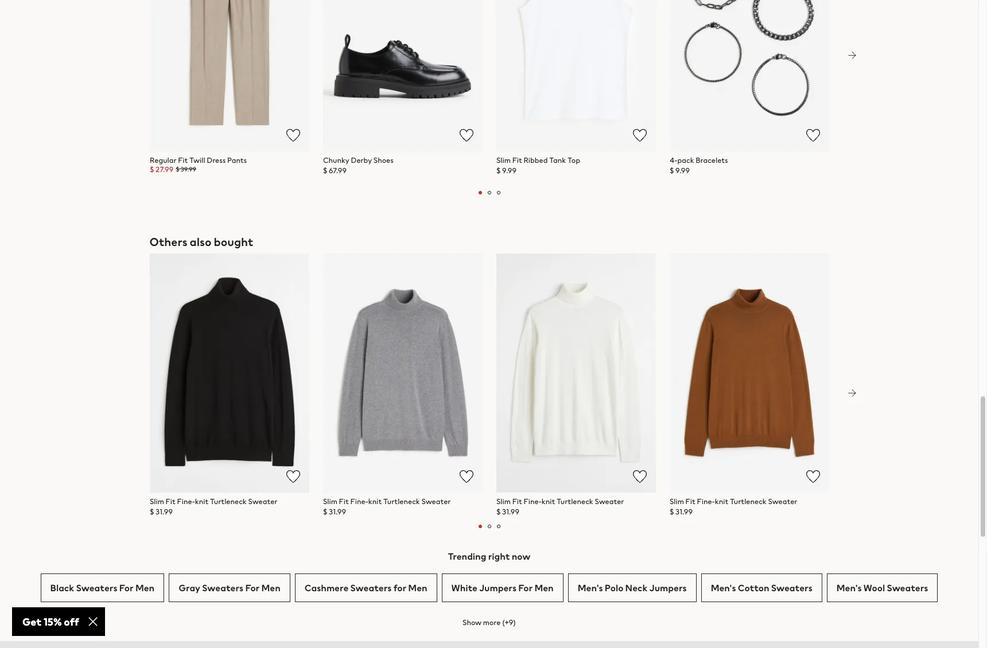 Task type: locate. For each thing, give the bounding box(es) containing it.
men's polo neck jumpers
[[578, 581, 687, 595]]

2 men's from the left
[[711, 581, 736, 595]]

sweaters right wool
[[887, 581, 928, 595]]

for inside white jumpers for men link
[[518, 581, 533, 595]]

turtleneck for slim fit fine-knit turtleneck sweater link for second slim fit fine-knit turtleneck sweater image from left
[[383, 496, 420, 507]]

sweaters right black at the bottom left
[[76, 581, 117, 595]]

3 men from the left
[[408, 581, 427, 595]]

top
[[567, 155, 580, 166]]

3 sweaters from the left
[[350, 581, 392, 595]]

fit inside slim fit ribbed tank top $ 9.99
[[512, 155, 522, 166]]

fine- for first slim fit fine-knit turtleneck sweater image from left
[[177, 496, 195, 507]]

sweaters right gray
[[202, 581, 243, 595]]

2 slim fit fine-knit turtleneck sweater $ 31.99 from the left
[[323, 496, 450, 517]]

3 men's from the left
[[837, 581, 862, 595]]

chunky derby shoes $ 67.99
[[323, 155, 393, 176]]

1 31.99 from the left
[[155, 507, 172, 517]]

3 turtleneck from the left
[[556, 496, 593, 507]]

sweaters for gray
[[202, 581, 243, 595]]

next image for 4-pack bracelets
[[847, 51, 857, 60]]

fit for regular fit twill dress pants link
[[178, 155, 188, 166]]

black
[[50, 581, 74, 595]]

sweaters inside black sweaters for men link
[[76, 581, 117, 595]]

slim fit fine-knit turtleneck sweater link for first slim fit fine-knit turtleneck sweater image from left
[[149, 496, 309, 507]]

67.99
[[329, 165, 346, 176]]

show more (+9) button
[[463, 617, 516, 628]]

sweaters right cotton
[[771, 581, 812, 595]]

1 horizontal spatial men's
[[711, 581, 736, 595]]

fit for slim fit ribbed tank top link
[[512, 155, 522, 166]]

0 vertical spatial next image
[[847, 51, 857, 60]]

2 men from the left
[[261, 581, 281, 595]]

for inside black sweaters for men link
[[119, 581, 133, 595]]

for
[[119, 581, 133, 595], [245, 581, 260, 595], [518, 581, 533, 595]]

2 31.99 from the left
[[329, 507, 346, 517]]

1 9.99 from the left
[[502, 165, 516, 176]]

white jumpers for men
[[451, 581, 554, 595]]

1 sweater from the left
[[248, 496, 277, 507]]

slim fit fine-knit turtleneck sweater $ 31.99 for fourth slim fit fine-knit turtleneck sweater image slim fit fine-knit turtleneck sweater link
[[669, 496, 797, 517]]

for
[[393, 581, 406, 595]]

right
[[488, 550, 510, 563]]

chunky
[[323, 155, 349, 166]]

jumpers down right
[[479, 581, 517, 595]]

3 fine- from the left
[[523, 496, 541, 507]]

1 men from the left
[[135, 581, 154, 595]]

4-pack bracelets $ 9.99
[[669, 155, 728, 176]]

men's wool sweaters
[[837, 581, 928, 595]]

men's for men's wool sweaters
[[837, 581, 862, 595]]

2 9.99 from the left
[[675, 165, 690, 176]]

1 slim fit fine-knit turtleneck sweater link from the left
[[149, 496, 309, 507]]

slim
[[496, 155, 510, 166], [149, 496, 164, 507], [323, 496, 337, 507], [496, 496, 510, 507], [669, 496, 684, 507]]

2 for from the left
[[245, 581, 260, 595]]

0 horizontal spatial jumpers
[[479, 581, 517, 595]]

4 31.99 from the left
[[675, 507, 692, 517]]

jumpers
[[479, 581, 517, 595], [650, 581, 687, 595]]

1 next image from the top
[[847, 51, 857, 60]]

men's left wool
[[837, 581, 862, 595]]

slim fit fine-knit turtleneck sweater $ 31.99 for slim fit fine-knit turtleneck sweater link for second slim fit fine-knit turtleneck sweater image from left
[[323, 496, 450, 517]]

1 slim fit fine-knit turtleneck sweater $ 31.99 from the left
[[149, 496, 277, 517]]

regular fit twill dress pants image
[[149, 0, 309, 151]]

sweaters inside "cashmere sweaters for men" link
[[350, 581, 392, 595]]

1 horizontal spatial jumpers
[[650, 581, 687, 595]]

4 sweaters from the left
[[771, 581, 812, 595]]

sweaters for cashmere
[[350, 581, 392, 595]]

men
[[135, 581, 154, 595], [261, 581, 281, 595], [408, 581, 427, 595], [535, 581, 554, 595]]

$
[[149, 164, 154, 175], [175, 165, 179, 174], [323, 165, 327, 176], [496, 165, 500, 176], [669, 165, 674, 176], [149, 507, 154, 517], [323, 507, 327, 517], [496, 507, 500, 517], [669, 507, 674, 517]]

jumpers right neck
[[650, 581, 687, 595]]

men's for men's polo neck jumpers
[[578, 581, 603, 595]]

2 sweaters from the left
[[202, 581, 243, 595]]

1 fine- from the left
[[177, 496, 195, 507]]

4 slim fit fine-knit turtleneck sweater image from the left
[[669, 253, 829, 493]]

men's wool sweaters link
[[827, 574, 938, 602]]

black sweaters for men link
[[40, 574, 164, 602]]

9.99 left the ribbed
[[502, 165, 516, 176]]

31.99 for third slim fit fine-knit turtleneck sweater image from left slim fit fine-knit turtleneck sweater link
[[502, 507, 519, 517]]

9.99 left "bracelets"
[[675, 165, 690, 176]]

knit
[[195, 496, 208, 507], [368, 496, 381, 507], [541, 496, 555, 507], [715, 496, 728, 507]]

turtleneck
[[210, 496, 246, 507], [383, 496, 420, 507], [556, 496, 593, 507], [730, 496, 766, 507]]

sweater
[[248, 496, 277, 507], [421, 496, 450, 507], [595, 496, 624, 507], [768, 496, 797, 507]]

fine-
[[177, 496, 195, 507], [350, 496, 368, 507], [523, 496, 541, 507], [697, 496, 715, 507]]

4 turtleneck from the left
[[730, 496, 766, 507]]

gray
[[179, 581, 200, 595]]

men's cotton sweaters link
[[701, 574, 822, 602]]

2 horizontal spatial men's
[[837, 581, 862, 595]]

men's polo neck jumpers link
[[568, 574, 696, 602]]

0 horizontal spatial men's
[[578, 581, 603, 595]]

3 knit from the left
[[541, 496, 555, 507]]

4-pack bracelets image
[[669, 0, 829, 151]]

3 slim fit fine-knit turtleneck sweater $ 31.99 from the left
[[496, 496, 624, 517]]

2 next image from the top
[[847, 388, 857, 398]]

9.99 inside 4-pack bracelets $ 9.99
[[675, 165, 690, 176]]

men's left cotton
[[711, 581, 736, 595]]

4 men from the left
[[535, 581, 554, 595]]

2 knit from the left
[[368, 496, 381, 507]]

sweaters
[[76, 581, 117, 595], [202, 581, 243, 595], [350, 581, 392, 595], [771, 581, 812, 595], [887, 581, 928, 595]]

fit inside regular fit twill dress pants $ 27.99 $ 39.99
[[178, 155, 188, 166]]

2 jumpers from the left
[[650, 581, 687, 595]]

0 horizontal spatial 9.99
[[502, 165, 516, 176]]

fine- for third slim fit fine-knit turtleneck sweater image from left
[[523, 496, 541, 507]]

slim for third slim fit fine-knit turtleneck sweater image from left slim fit fine-knit turtleneck sweater link
[[496, 496, 510, 507]]

black sweaters for men
[[50, 581, 154, 595]]

turtleneck for fourth slim fit fine-knit turtleneck sweater image slim fit fine-knit turtleneck sweater link
[[730, 496, 766, 507]]

pack
[[677, 155, 694, 166]]

4 slim fit fine-knit turtleneck sweater link from the left
[[669, 496, 829, 507]]

1 sweaters from the left
[[76, 581, 117, 595]]

31.99
[[155, 507, 172, 517], [329, 507, 346, 517], [502, 507, 519, 517], [675, 507, 692, 517]]

1 for from the left
[[119, 581, 133, 595]]

for inside gray sweaters for men link
[[245, 581, 260, 595]]

others also bought main content
[[0, 0, 987, 628]]

bought
[[214, 233, 253, 250]]

slim fit fine-knit turtleneck sweater $ 31.99
[[149, 496, 277, 517], [323, 496, 450, 517], [496, 496, 624, 517], [669, 496, 797, 517]]

3 for from the left
[[518, 581, 533, 595]]

2 horizontal spatial for
[[518, 581, 533, 595]]

3 31.99 from the left
[[502, 507, 519, 517]]

1 horizontal spatial 9.99
[[675, 165, 690, 176]]

1 vertical spatial next image
[[847, 388, 857, 398]]

2 fine- from the left
[[350, 496, 368, 507]]

9.99
[[502, 165, 516, 176], [675, 165, 690, 176]]

4 fine- from the left
[[697, 496, 715, 507]]

$ inside 4-pack bracelets $ 9.99
[[669, 165, 674, 176]]

1 men's from the left
[[578, 581, 603, 595]]

white
[[451, 581, 477, 595]]

others
[[149, 233, 187, 250]]

sweaters for black
[[76, 581, 117, 595]]

slim inside slim fit ribbed tank top $ 9.99
[[496, 155, 510, 166]]

5 sweaters from the left
[[887, 581, 928, 595]]

4 slim fit fine-knit turtleneck sweater $ 31.99 from the left
[[669, 496, 797, 517]]

2 slim fit fine-knit turtleneck sweater link from the left
[[323, 496, 482, 507]]

gray sweaters for men
[[179, 581, 281, 595]]

men's
[[578, 581, 603, 595], [711, 581, 736, 595], [837, 581, 862, 595]]

slim fit fine-knit turtleneck sweater link for second slim fit fine-knit turtleneck sweater image from left
[[323, 496, 482, 507]]

ribbed
[[523, 155, 548, 166]]

sweaters inside gray sweaters for men link
[[202, 581, 243, 595]]

regular fit twill dress pants link
[[149, 155, 309, 166]]

slim fit fine-knit turtleneck sweater image
[[149, 253, 309, 493], [323, 253, 482, 493], [496, 253, 656, 493], [669, 253, 829, 493]]

next image for slim fit fine-knit turtleneck sweater
[[847, 388, 857, 398]]

2 turtleneck from the left
[[383, 496, 420, 507]]

men for white jumpers for men
[[535, 581, 554, 595]]

3 slim fit fine-knit turtleneck sweater link from the left
[[496, 496, 656, 507]]

slim for fourth slim fit fine-knit turtleneck sweater image slim fit fine-knit turtleneck sweater link
[[669, 496, 684, 507]]

0 horizontal spatial for
[[119, 581, 133, 595]]

1 knit from the left
[[195, 496, 208, 507]]

slim fit fine-knit turtleneck sweater link
[[149, 496, 309, 507], [323, 496, 482, 507], [496, 496, 656, 507], [669, 496, 829, 507]]

1 turtleneck from the left
[[210, 496, 246, 507]]

sweaters left for
[[350, 581, 392, 595]]

next image
[[847, 51, 857, 60], [847, 388, 857, 398]]

neck
[[625, 581, 648, 595]]

1 horizontal spatial for
[[245, 581, 260, 595]]

cashmere sweaters for men
[[305, 581, 427, 595]]

men's left polo
[[578, 581, 603, 595]]

fit
[[178, 155, 188, 166], [512, 155, 522, 166], [165, 496, 175, 507], [339, 496, 349, 507], [512, 496, 522, 507], [685, 496, 695, 507]]



Task type: describe. For each thing, give the bounding box(es) containing it.
4-pack bracelets link
[[669, 155, 829, 166]]

fine- for fourth slim fit fine-knit turtleneck sweater image
[[697, 496, 715, 507]]

show
[[463, 617, 482, 628]]

39.99
[[180, 165, 196, 174]]

regular fit twill dress pants $ 27.99 $ 39.99
[[149, 155, 247, 175]]

3 sweater from the left
[[595, 496, 624, 507]]

wool
[[864, 581, 885, 595]]

trending
[[448, 550, 486, 563]]

(+9)
[[502, 617, 516, 628]]

9.99 inside slim fit ribbed tank top $ 9.99
[[502, 165, 516, 176]]

3 slim fit fine-knit turtleneck sweater image from the left
[[496, 253, 656, 493]]

pants
[[227, 155, 247, 166]]

show more (+9)
[[463, 617, 516, 628]]

sweaters inside men's wool sweaters link
[[887, 581, 928, 595]]

gray sweaters for men link
[[169, 574, 290, 602]]

fine- for second slim fit fine-knit turtleneck sweater image from left
[[350, 496, 368, 507]]

more
[[483, 617, 501, 628]]

1 slim fit fine-knit turtleneck sweater image from the left
[[149, 253, 309, 493]]

tank
[[549, 155, 566, 166]]

chunky derby shoes image
[[323, 0, 482, 151]]

2 slim fit fine-knit turtleneck sweater image from the left
[[323, 253, 482, 493]]

shoes
[[373, 155, 393, 166]]

slim fit ribbed tank top $ 9.99
[[496, 155, 580, 176]]

regular
[[149, 155, 176, 166]]

men for black sweaters for men
[[135, 581, 154, 595]]

4-
[[669, 155, 677, 166]]

trending right now element
[[0, 571, 978, 605]]

for for white jumpers for men
[[518, 581, 533, 595]]

men for gray sweaters for men
[[261, 581, 281, 595]]

dress
[[206, 155, 225, 166]]

slim fit ribbed tank top link
[[496, 155, 656, 166]]

slim for first slim fit fine-knit turtleneck sweater image from left's slim fit fine-knit turtleneck sweater link
[[149, 496, 164, 507]]

cotton
[[738, 581, 769, 595]]

for for black sweaters for men
[[119, 581, 133, 595]]

fit for fourth slim fit fine-knit turtleneck sweater image slim fit fine-knit turtleneck sweater link
[[685, 496, 695, 507]]

trending right now
[[448, 550, 530, 563]]

for for gray sweaters for men
[[245, 581, 260, 595]]

white jumpers for men link
[[442, 574, 563, 602]]

2 sweater from the left
[[421, 496, 450, 507]]

1 jumpers from the left
[[479, 581, 517, 595]]

4 knit from the left
[[715, 496, 728, 507]]

sweaters inside men's cotton sweaters link
[[771, 581, 812, 595]]

twill
[[189, 155, 205, 166]]

polo
[[605, 581, 623, 595]]

31.99 for slim fit fine-knit turtleneck sweater link for second slim fit fine-knit turtleneck sweater image from left
[[329, 507, 346, 517]]

4 sweater from the left
[[768, 496, 797, 507]]

slim fit ribbed tank top image
[[496, 0, 656, 151]]

others also bought
[[149, 233, 253, 250]]

slim fit fine-knit turtleneck sweater $ 31.99 for third slim fit fine-knit turtleneck sweater image from left slim fit fine-knit turtleneck sweater link
[[496, 496, 624, 517]]

derby
[[351, 155, 372, 166]]

27.99
[[155, 164, 173, 175]]

now
[[512, 550, 530, 563]]

slim fit fine-knit turtleneck sweater $ 31.99 for first slim fit fine-knit turtleneck sweater image from left's slim fit fine-knit turtleneck sweater link
[[149, 496, 277, 517]]

slim fit fine-knit turtleneck sweater link for fourth slim fit fine-knit turtleneck sweater image
[[669, 496, 829, 507]]

men's cotton sweaters
[[711, 581, 812, 595]]

slim for slim fit ribbed tank top link
[[496, 155, 510, 166]]

fit for third slim fit fine-knit turtleneck sweater image from left slim fit fine-knit turtleneck sweater link
[[512, 496, 522, 507]]

31.99 for fourth slim fit fine-knit turtleneck sweater image slim fit fine-knit turtleneck sweater link
[[675, 507, 692, 517]]

$ inside slim fit ribbed tank top $ 9.99
[[496, 165, 500, 176]]

fit for slim fit fine-knit turtleneck sweater link for second slim fit fine-knit turtleneck sweater image from left
[[339, 496, 349, 507]]

men's for men's cotton sweaters
[[711, 581, 736, 595]]

turtleneck for first slim fit fine-knit turtleneck sweater image from left's slim fit fine-knit turtleneck sweater link
[[210, 496, 246, 507]]

bracelets
[[695, 155, 728, 166]]

turtleneck for third slim fit fine-knit turtleneck sweater image from left slim fit fine-knit turtleneck sweater link
[[556, 496, 593, 507]]

cashmere
[[305, 581, 349, 595]]

also
[[190, 233, 211, 250]]

chunky derby shoes link
[[323, 155, 482, 166]]

slim for slim fit fine-knit turtleneck sweater link for second slim fit fine-knit turtleneck sweater image from left
[[323, 496, 337, 507]]

cashmere sweaters for men link
[[295, 574, 437, 602]]

men for cashmere sweaters for men
[[408, 581, 427, 595]]

slim fit fine-knit turtleneck sweater link for third slim fit fine-knit turtleneck sweater image from left
[[496, 496, 656, 507]]

fit for first slim fit fine-knit turtleneck sweater image from left's slim fit fine-knit turtleneck sweater link
[[165, 496, 175, 507]]

31.99 for first slim fit fine-knit turtleneck sweater image from left's slim fit fine-knit turtleneck sweater link
[[155, 507, 172, 517]]

$ inside chunky derby shoes $ 67.99
[[323, 165, 327, 176]]



Task type: vqa. For each thing, say whether or not it's contained in the screenshot.
Socks link
no



